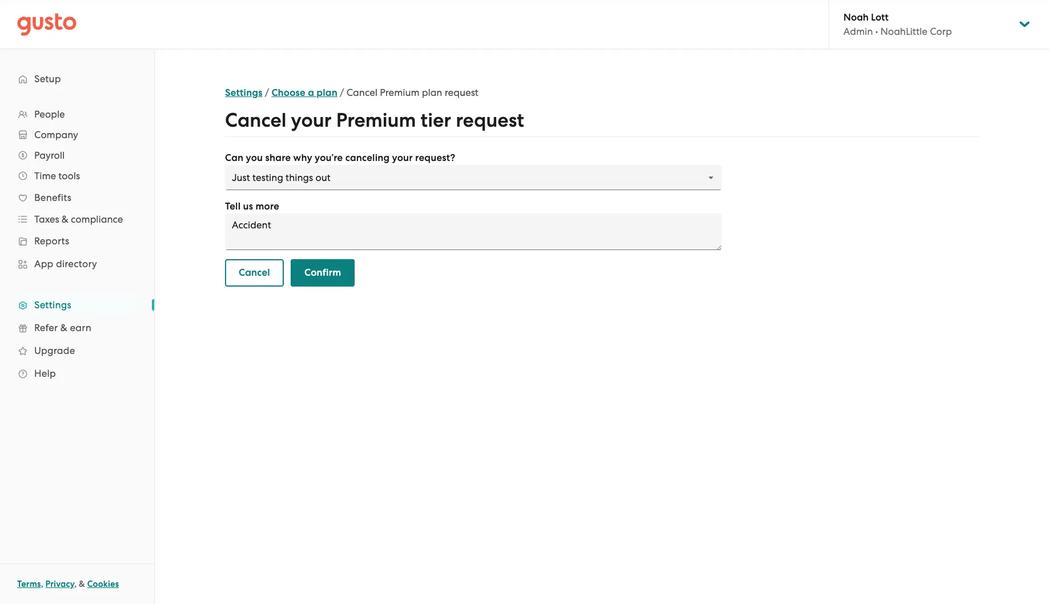 Task type: vqa. For each thing, say whether or not it's contained in the screenshot.
1st , from left
yes



Task type: locate. For each thing, give the bounding box(es) containing it.
premium
[[380, 87, 420, 98], [336, 109, 416, 132]]

& inside 'link'
[[60, 322, 67, 334]]

settings inside settings link
[[34, 299, 71, 311]]

0 horizontal spatial ,
[[41, 580, 43, 590]]

0 horizontal spatial settings link
[[11, 295, 143, 315]]

cookies button
[[87, 578, 119, 592]]

/ right a on the left top of the page
[[340, 87, 344, 98]]

taxes & compliance button
[[11, 209, 143, 230]]

app
[[34, 258, 53, 270]]

request up tier
[[445, 87, 479, 98]]

payroll
[[34, 150, 65, 161]]

/
[[265, 87, 269, 98], [340, 87, 344, 98]]

2 vertical spatial cancel
[[239, 267, 270, 279]]

0 horizontal spatial plan
[[317, 87, 338, 99]]

a
[[308, 87, 314, 99]]

1 horizontal spatial ,
[[74, 580, 77, 590]]

settings
[[225, 87, 263, 99], [34, 299, 71, 311]]

you're
[[315, 152, 343, 164]]

reports
[[34, 235, 69, 247]]

0 vertical spatial settings link
[[225, 87, 263, 99]]

setup link
[[11, 69, 143, 89]]

& left 'earn'
[[60, 322, 67, 334]]

settings link
[[225, 87, 263, 99], [11, 295, 143, 315]]

app directory link
[[11, 254, 143, 274]]

time
[[34, 170, 56, 182]]

2 plan from the left
[[422, 87, 443, 98]]

share
[[265, 152, 291, 164]]

1 horizontal spatial settings
[[225, 87, 263, 99]]

0 horizontal spatial /
[[265, 87, 269, 98]]

1 vertical spatial settings
[[34, 299, 71, 311]]

cancel inside cancel link
[[239, 267, 270, 279]]

1 horizontal spatial settings link
[[225, 87, 263, 99]]

& inside dropdown button
[[62, 214, 69, 225]]

cancel
[[347, 87, 378, 98], [225, 109, 287, 132], [239, 267, 270, 279]]

time tools
[[34, 170, 80, 182]]

people
[[34, 109, 65, 120]]

1 vertical spatial your
[[392, 152, 413, 164]]

0 horizontal spatial settings
[[34, 299, 71, 311]]

can
[[225, 152, 244, 164]]

,
[[41, 580, 43, 590], [74, 580, 77, 590]]

home image
[[17, 13, 77, 36]]

your down a on the left top of the page
[[291, 109, 332, 132]]

plan
[[317, 87, 338, 99], [422, 87, 443, 98]]

request?
[[416, 152, 456, 164]]

reports link
[[11, 231, 143, 251]]

, left cookies button
[[74, 580, 77, 590]]

plan inside settings / choose a plan / cancel premium plan request
[[422, 87, 443, 98]]

0 vertical spatial settings
[[225, 87, 263, 99]]

terms , privacy , & cookies
[[17, 580, 119, 590]]

payroll button
[[11, 145, 143, 166]]

& for compliance
[[62, 214, 69, 225]]

1 horizontal spatial /
[[340, 87, 344, 98]]

&
[[62, 214, 69, 225], [60, 322, 67, 334], [79, 580, 85, 590]]

your
[[291, 109, 332, 132], [392, 152, 413, 164]]

gusto navigation element
[[0, 49, 154, 403]]

cancel inside settings / choose a plan / cancel premium plan request
[[347, 87, 378, 98]]

cancel your premium tier request
[[225, 109, 524, 132]]

you
[[246, 152, 263, 164]]

privacy link
[[45, 580, 74, 590]]

terms link
[[17, 580, 41, 590]]

2 / from the left
[[340, 87, 344, 98]]

premium up 'cancel your premium tier request'
[[380, 87, 420, 98]]

2 , from the left
[[74, 580, 77, 590]]

noah lott admin • noahlittle corp
[[844, 11, 953, 37]]

premium down settings / choose a plan / cancel premium plan request
[[336, 109, 416, 132]]

cancel for cancel your premium tier request
[[225, 109, 287, 132]]

benefits
[[34, 192, 71, 203]]

settings left choose
[[225, 87, 263, 99]]

plan right a on the left top of the page
[[317, 87, 338, 99]]

0 horizontal spatial your
[[291, 109, 332, 132]]

company
[[34, 129, 78, 141]]

1 vertical spatial settings link
[[11, 295, 143, 315]]

0 vertical spatial premium
[[380, 87, 420, 98]]

noah
[[844, 11, 869, 23]]

request right tier
[[456, 109, 524, 132]]

tier
[[421, 109, 452, 132]]

, left privacy link
[[41, 580, 43, 590]]

/ left choose
[[265, 87, 269, 98]]

& left cookies button
[[79, 580, 85, 590]]

list
[[0, 104, 154, 385]]

compliance
[[71, 214, 123, 225]]

settings link left choose
[[225, 87, 263, 99]]

plan up tier
[[422, 87, 443, 98]]

app directory
[[34, 258, 97, 270]]

your left request?
[[392, 152, 413, 164]]

& right taxes
[[62, 214, 69, 225]]

0 vertical spatial request
[[445, 87, 479, 98]]

1 vertical spatial &
[[60, 322, 67, 334]]

1 vertical spatial cancel
[[225, 109, 287, 132]]

more
[[256, 201, 280, 213]]

benefits link
[[11, 187, 143, 208]]

settings link up refer & earn 'link'
[[11, 295, 143, 315]]

corp
[[931, 26, 953, 37]]

earn
[[70, 322, 91, 334]]

1 , from the left
[[41, 580, 43, 590]]

request
[[445, 87, 479, 98], [456, 109, 524, 132]]

help
[[34, 368, 56, 379]]

0 vertical spatial &
[[62, 214, 69, 225]]

cookies
[[87, 580, 119, 590]]

terms
[[17, 580, 41, 590]]

cancel link
[[225, 259, 284, 287]]

1 horizontal spatial plan
[[422, 87, 443, 98]]

0 vertical spatial cancel
[[347, 87, 378, 98]]

settings up refer
[[34, 299, 71, 311]]

Tell us more text field
[[225, 214, 722, 250]]

list containing people
[[0, 104, 154, 385]]

settings for settings
[[34, 299, 71, 311]]

directory
[[56, 258, 97, 270]]



Task type: describe. For each thing, give the bounding box(es) containing it.
company button
[[11, 125, 143, 145]]

refer & earn
[[34, 322, 91, 334]]

1 plan from the left
[[317, 87, 338, 99]]

tell us more
[[225, 201, 280, 213]]

request inside settings / choose a plan / cancel premium plan request
[[445, 87, 479, 98]]

0 vertical spatial your
[[291, 109, 332, 132]]

help link
[[11, 363, 143, 384]]

taxes & compliance
[[34, 214, 123, 225]]

premium inside settings / choose a plan / cancel premium plan request
[[380, 87, 420, 98]]

tools
[[58, 170, 80, 182]]

choose a plan link
[[272, 87, 338, 99]]

taxes
[[34, 214, 59, 225]]

upgrade
[[34, 345, 75, 357]]

privacy
[[45, 580, 74, 590]]

time tools button
[[11, 166, 143, 186]]

admin
[[844, 26, 874, 37]]

1 vertical spatial request
[[456, 109, 524, 132]]

lott
[[872, 11, 889, 23]]

noahlittle
[[881, 26, 928, 37]]

1 vertical spatial premium
[[336, 109, 416, 132]]

cancel for cancel
[[239, 267, 270, 279]]

refer
[[34, 322, 58, 334]]

people button
[[11, 104, 143, 125]]

refer & earn link
[[11, 318, 143, 338]]

& for earn
[[60, 322, 67, 334]]

confirm
[[305, 267, 341, 279]]

us
[[243, 201, 253, 213]]

2 vertical spatial &
[[79, 580, 85, 590]]

confirm button
[[291, 259, 355, 287]]

choose
[[272, 87, 306, 99]]

tell
[[225, 201, 241, 213]]

1 horizontal spatial your
[[392, 152, 413, 164]]

why
[[294, 152, 313, 164]]

canceling
[[346, 152, 390, 164]]

upgrade link
[[11, 341, 143, 361]]

settings for settings / choose a plan / cancel premium plan request
[[225, 87, 263, 99]]

setup
[[34, 73, 61, 85]]

can you share why you're canceling your request?
[[225, 152, 456, 164]]

•
[[876, 26, 879, 37]]

settings / choose a plan / cancel premium plan request
[[225, 87, 479, 99]]

1 / from the left
[[265, 87, 269, 98]]



